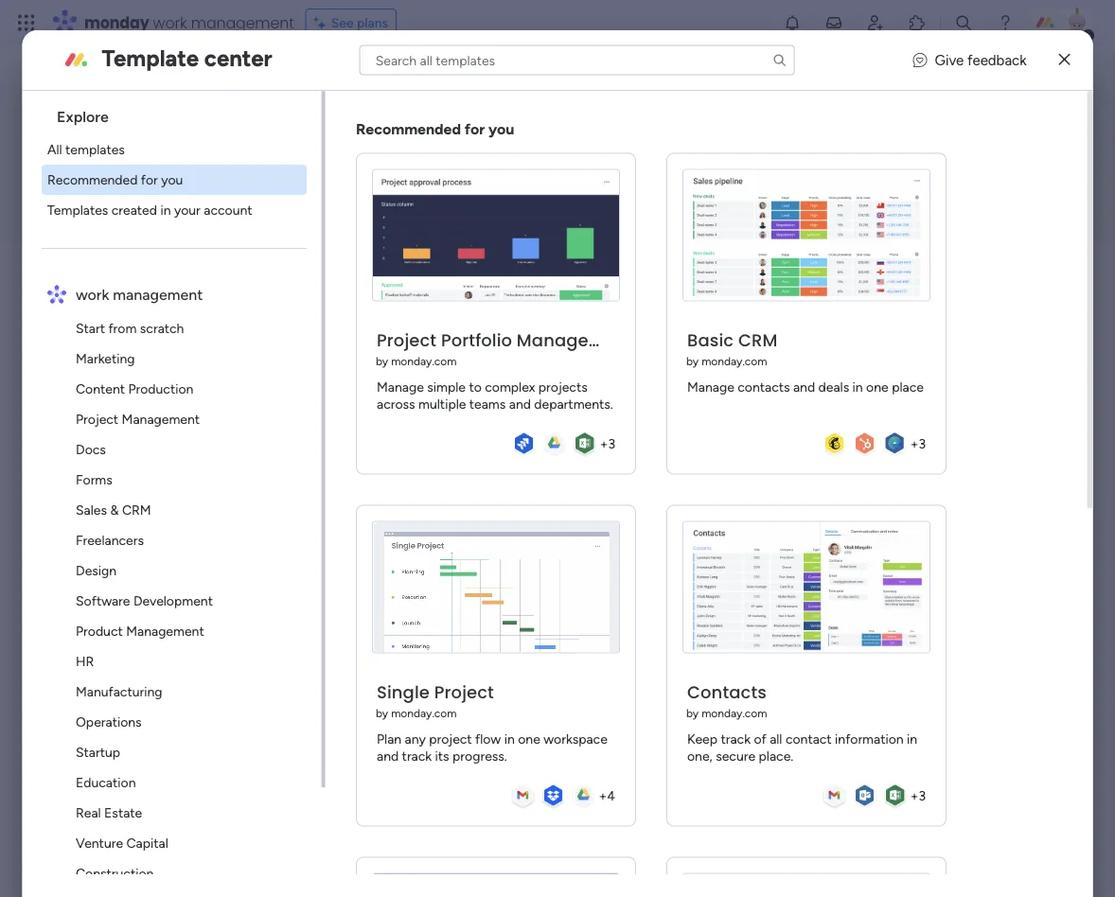 Task type: describe. For each thing, give the bounding box(es) containing it.
recent
[[106, 364, 154, 382]]

list box containing explore
[[30, 91, 325, 897]]

real estate
[[75, 805, 142, 821]]

ruby anderson image
[[1062, 8, 1092, 38]]

marketing
[[75, 351, 135, 367]]

account
[[203, 202, 252, 218]]

feedback
[[967, 51, 1027, 68]]

keep track of all contact information in one, secure place.
[[687, 731, 917, 764]]

any
[[404, 731, 425, 747]]

teams
[[469, 396, 505, 412]]

product
[[75, 623, 122, 639]]

permissions
[[313, 364, 394, 382]]

workspace for you have 0 boards in this workspace
[[299, 417, 382, 437]]

you inside explore element
[[161, 172, 183, 188]]

+ 4
[[598, 788, 615, 804]]

estate
[[104, 805, 142, 821]]

in inside explore element
[[160, 202, 170, 218]]

manage for project
[[376, 379, 423, 395]]

projects
[[538, 379, 587, 395]]

all templates
[[47, 142, 124, 158]]

hr
[[75, 654, 94, 670]]

project
[[429, 731, 472, 747]]

+ for contacts
[[910, 788, 918, 804]]

contacts by monday.com
[[686, 680, 767, 720]]

across
[[376, 396, 415, 412]]

in for manage contacts and deals in one place
[[852, 379, 863, 395]]

place
[[891, 379, 923, 395]]

portfolio
[[441, 328, 512, 352]]

0 vertical spatial recommended
[[356, 120, 461, 138]]

progress.
[[452, 748, 507, 764]]

startup
[[75, 745, 120, 761]]

&
[[110, 502, 118, 518]]

management inside list box
[[113, 285, 203, 303]]

software development
[[75, 593, 212, 609]]

give
[[935, 51, 964, 68]]

1 horizontal spatial you
[[488, 120, 514, 138]]

monday.com inside project portfolio management by monday.com
[[391, 354, 456, 368]]

workspace for plan any project flow in one workspace and track its progress.
[[543, 731, 607, 747]]

4
[[607, 788, 615, 804]]

give feedback link
[[913, 49, 1027, 71]]

multiple
[[418, 396, 466, 412]]

select product image
[[17, 13, 36, 32]]

inbox image
[[824, 13, 843, 32]]

for inside explore element
[[141, 172, 158, 188]]

contacts
[[687, 680, 766, 704]]

project management
[[75, 411, 199, 427]]

created
[[111, 202, 157, 218]]

monday.com inside "contacts by monday.com"
[[701, 706, 767, 720]]

departments.
[[534, 396, 613, 412]]

in for you have 0 boards in this workspace
[[250, 417, 263, 437]]

forms
[[75, 472, 112, 488]]

0 vertical spatial management
[[191, 12, 294, 33]]

design
[[75, 563, 116, 579]]

sales
[[75, 502, 107, 518]]

recent boards
[[106, 364, 205, 382]]

management for project management
[[121, 411, 199, 427]]

3 for project portfolio management
[[608, 436, 615, 452]]

in inside keep track of all contact information in one, secure place.
[[907, 731, 917, 747]]

management for product management
[[126, 623, 204, 639]]

software
[[75, 593, 130, 609]]

basic crm by monday.com
[[686, 328, 777, 368]]

this
[[267, 417, 295, 437]]

monday.com inside single project by monday.com
[[391, 706, 456, 720]]

by inside basic crm by monday.com
[[686, 354, 698, 368]]

explore heading
[[41, 91, 321, 134]]

template center
[[102, 44, 272, 72]]

management inside project portfolio management by monday.com
[[516, 328, 634, 352]]

simple
[[427, 379, 465, 395]]

monday
[[84, 12, 149, 33]]

single
[[376, 680, 429, 704]]

description button
[[216, 292, 911, 316]]

complex
[[484, 379, 535, 395]]

all
[[47, 142, 62, 158]]

Search all templates search field
[[359, 45, 795, 75]]

+ 3 for contacts
[[910, 788, 925, 804]]

from
[[108, 320, 136, 337]]

scratch
[[140, 320, 184, 337]]

see
[[331, 15, 354, 31]]

project for portfolio
[[376, 328, 436, 352]]

description
[[315, 296, 381, 312]]

give feedback
[[935, 51, 1027, 68]]

1 horizontal spatial recommended for you
[[356, 120, 514, 138]]

product management
[[75, 623, 204, 639]]

capital
[[126, 835, 168, 851]]

and inside manage simple to complex projects across multiple teams and departments.
[[509, 396, 531, 412]]

venture
[[75, 835, 123, 851]]

place.
[[758, 748, 793, 764]]

templates
[[65, 142, 124, 158]]

manage simple to complex projects across multiple teams and departments.
[[376, 379, 613, 412]]

search everything image
[[954, 13, 973, 32]]

crm inside work management templates element
[[122, 502, 151, 518]]

contacts
[[737, 379, 790, 395]]

track inside keep track of all contact information in one, secure place.
[[720, 731, 750, 747]]

secure
[[715, 748, 755, 764]]

+ 3 for basic crm
[[910, 436, 925, 452]]



Task type: vqa. For each thing, say whether or not it's contained in the screenshot.
the bottommost Board
no



Task type: locate. For each thing, give the bounding box(es) containing it.
workspace
[[299, 417, 382, 437], [543, 731, 607, 747]]

track inside 'plan any project flow in one workspace and track its progress.'
[[402, 748, 431, 764]]

recommended
[[356, 120, 461, 138], [47, 172, 137, 188]]

0 horizontal spatial manage
[[376, 379, 423, 395]]

1 horizontal spatial track
[[720, 731, 750, 747]]

and left deals
[[793, 379, 815, 395]]

template
[[102, 44, 199, 72]]

1 vertical spatial work
[[75, 285, 109, 303]]

0 horizontal spatial recommended
[[47, 172, 137, 188]]

1 vertical spatial for
[[141, 172, 158, 188]]

see plans
[[331, 15, 388, 31]]

invite members image
[[866, 13, 885, 32]]

work management
[[75, 285, 203, 303]]

manage for basic
[[687, 379, 734, 395]]

1 horizontal spatial workspace
[[543, 731, 607, 747]]

by up plan at the bottom of the page
[[375, 706, 388, 720]]

by inside project portfolio management by monday.com
[[375, 354, 388, 368]]

your
[[174, 202, 200, 218]]

management down development
[[126, 623, 204, 639]]

1 horizontal spatial recommended
[[356, 120, 461, 138]]

one inside 'plan any project flow in one workspace and track its progress.'
[[518, 731, 540, 747]]

0 horizontal spatial track
[[402, 748, 431, 764]]

start from scratch
[[75, 320, 184, 337]]

crm up contacts
[[738, 328, 777, 352]]

manufacturing
[[75, 684, 162, 700]]

0 horizontal spatial crm
[[122, 502, 151, 518]]

0 vertical spatial for
[[464, 120, 484, 138]]

center
[[204, 44, 272, 72]]

work inside list box
[[75, 285, 109, 303]]

manage inside manage simple to complex projects across multiple teams and departments.
[[376, 379, 423, 395]]

project inside single project by monday.com
[[434, 680, 494, 704]]

2 vertical spatial management
[[126, 623, 204, 639]]

1 horizontal spatial one
[[866, 379, 888, 395]]

boards down scratch
[[158, 364, 205, 382]]

1 vertical spatial you
[[161, 172, 183, 188]]

recommended for you
[[356, 120, 514, 138], [47, 172, 183, 188]]

1 horizontal spatial manage
[[687, 379, 734, 395]]

0 vertical spatial work
[[153, 12, 187, 33]]

0 vertical spatial project
[[376, 328, 436, 352]]

one right the flow
[[518, 731, 540, 747]]

v2 user feedback image
[[913, 49, 927, 71]]

to
[[469, 379, 481, 395]]

0 horizontal spatial for
[[141, 172, 158, 188]]

1 vertical spatial crm
[[122, 502, 151, 518]]

by down basic
[[686, 354, 698, 368]]

you have 0 boards in this workspace
[[105, 417, 382, 437]]

in right deals
[[852, 379, 863, 395]]

0 vertical spatial and
[[793, 379, 815, 395]]

2 horizontal spatial and
[[793, 379, 815, 395]]

one for single project
[[518, 731, 540, 747]]

0 vertical spatial management
[[516, 328, 634, 352]]

explore element
[[41, 134, 321, 225]]

recommended for you inside explore element
[[47, 172, 183, 188]]

+ for single project
[[598, 788, 607, 804]]

in for plan any project flow in one workspace and track its progress.
[[504, 731, 514, 747]]

plans
[[357, 15, 388, 31]]

workspace inside 'plan any project flow in one workspace and track its progress.'
[[543, 731, 607, 747]]

1 vertical spatial boards
[[193, 417, 246, 437]]

1 vertical spatial management
[[121, 411, 199, 427]]

+ 3 for project portfolio management
[[599, 436, 615, 452]]

management down the production
[[121, 411, 199, 427]]

crm
[[738, 328, 777, 352], [122, 502, 151, 518]]

plan
[[376, 731, 401, 747]]

1 vertical spatial track
[[402, 748, 431, 764]]

you
[[488, 120, 514, 138], [161, 172, 183, 188]]

management up center
[[191, 12, 294, 33]]

construction
[[75, 866, 153, 882]]

3 for basic crm
[[918, 436, 925, 452]]

search image
[[772, 53, 787, 68]]

content
[[75, 381, 125, 397]]

by
[[375, 354, 388, 368], [686, 354, 698, 368], [375, 706, 388, 720], [686, 706, 698, 720]]

and down complex
[[509, 396, 531, 412]]

manage contacts and deals in one place
[[687, 379, 923, 395]]

project down content
[[75, 411, 118, 427]]

0 horizontal spatial you
[[161, 172, 183, 188]]

track up secure at bottom right
[[720, 731, 750, 747]]

1 manage from the left
[[376, 379, 423, 395]]

0 horizontal spatial and
[[376, 748, 398, 764]]

+
[[599, 436, 608, 452], [910, 436, 918, 452], [598, 788, 607, 804], [910, 788, 918, 804]]

project for management
[[75, 411, 118, 427]]

track
[[720, 731, 750, 747], [402, 748, 431, 764]]

single project by monday.com
[[375, 680, 494, 720]]

1 vertical spatial workspace
[[543, 731, 607, 747]]

content production
[[75, 381, 193, 397]]

project up "simple"
[[376, 328, 436, 352]]

list box
[[30, 91, 325, 897]]

its
[[435, 748, 449, 764]]

work up template center
[[153, 12, 187, 33]]

management down 'description' button
[[516, 328, 634, 352]]

1 vertical spatial recommended
[[47, 172, 137, 188]]

None field
[[217, 256, 852, 286]]

by inside "contacts by monday.com"
[[686, 706, 698, 720]]

have
[[138, 417, 174, 437]]

1 vertical spatial project
[[75, 411, 118, 427]]

boards right 0
[[193, 417, 246, 437]]

in left this on the left
[[250, 417, 263, 437]]

monday.com up any
[[391, 706, 456, 720]]

basic
[[687, 328, 733, 352]]

one left place
[[866, 379, 888, 395]]

1 horizontal spatial work
[[153, 12, 187, 33]]

0
[[178, 417, 189, 437]]

for
[[464, 120, 484, 138], [141, 172, 158, 188]]

+ for basic crm
[[910, 436, 918, 452]]

project inside work management templates element
[[75, 411, 118, 427]]

monday.com
[[391, 354, 456, 368], [701, 354, 767, 368], [391, 706, 456, 720], [701, 706, 767, 720]]

2 vertical spatial and
[[376, 748, 398, 764]]

1 vertical spatial management
[[113, 285, 203, 303]]

2 vertical spatial project
[[434, 680, 494, 704]]

of
[[753, 731, 766, 747]]

1 horizontal spatial and
[[509, 396, 531, 412]]

freelancers
[[75, 532, 143, 549]]

plan any project flow in one workspace and track its progress.
[[376, 731, 607, 764]]

explore
[[56, 107, 108, 125]]

monday.com down contacts
[[701, 706, 767, 720]]

close image
[[1059, 53, 1070, 67]]

0 vertical spatial recommended for you
[[356, 120, 514, 138]]

work
[[153, 12, 187, 33], [75, 285, 109, 303]]

contact
[[785, 731, 831, 747]]

3
[[608, 436, 615, 452], [918, 436, 925, 452], [918, 788, 925, 804]]

0 horizontal spatial work
[[75, 285, 109, 303]]

education
[[75, 775, 135, 791]]

deals
[[818, 379, 849, 395]]

keep
[[687, 731, 717, 747]]

3 for contacts
[[918, 788, 925, 804]]

None search field
[[359, 45, 795, 75]]

notifications image
[[783, 13, 802, 32]]

recommended inside explore element
[[47, 172, 137, 188]]

crm inside basic crm by monday.com
[[738, 328, 777, 352]]

manage up across
[[376, 379, 423, 395]]

in right information
[[907, 731, 917, 747]]

management up scratch
[[113, 285, 203, 303]]

0 vertical spatial crm
[[738, 328, 777, 352]]

project inside project portfolio management by monday.com
[[376, 328, 436, 352]]

1 vertical spatial one
[[518, 731, 540, 747]]

0 vertical spatial you
[[488, 120, 514, 138]]

0 vertical spatial workspace
[[299, 417, 382, 437]]

in inside 'plan any project flow in one workspace and track its progress.'
[[504, 731, 514, 747]]

and inside 'plan any project flow in one workspace and track its progress.'
[[376, 748, 398, 764]]

workspace up + 4
[[543, 731, 607, 747]]

manage down basic crm by monday.com
[[687, 379, 734, 395]]

flow
[[475, 731, 501, 747]]

and down plan at the bottom of the page
[[376, 748, 398, 764]]

one for basic crm
[[866, 379, 888, 395]]

one
[[866, 379, 888, 395], [518, 731, 540, 747]]

monday.com down basic
[[701, 354, 767, 368]]

templates
[[47, 202, 108, 218]]

crm right "&"
[[122, 502, 151, 518]]

all
[[769, 731, 782, 747]]

1 vertical spatial and
[[509, 396, 531, 412]]

+ 3
[[599, 436, 615, 452], [910, 436, 925, 452], [910, 788, 925, 804]]

2 manage from the left
[[687, 379, 734, 395]]

by inside single project by monday.com
[[375, 706, 388, 720]]

monday work management
[[84, 12, 294, 33]]

by up keep
[[686, 706, 698, 720]]

see plans button
[[305, 9, 397, 37]]

1 horizontal spatial crm
[[738, 328, 777, 352]]

operations
[[75, 714, 141, 730]]

one,
[[687, 748, 712, 764]]

monday.com up "simple"
[[391, 354, 456, 368]]

information
[[835, 731, 903, 747]]

+ for project portfolio management
[[599, 436, 608, 452]]

0 vertical spatial track
[[720, 731, 750, 747]]

management
[[191, 12, 294, 33], [113, 285, 203, 303]]

help image
[[996, 13, 1015, 32]]

0 vertical spatial one
[[866, 379, 888, 395]]

project up project
[[434, 680, 494, 704]]

start
[[75, 320, 105, 337]]

0 horizontal spatial one
[[518, 731, 540, 747]]

venture capital
[[75, 835, 168, 851]]

0 vertical spatial boards
[[158, 364, 205, 382]]

project
[[376, 328, 436, 352], [75, 411, 118, 427], [434, 680, 494, 704]]

and
[[793, 379, 815, 395], [509, 396, 531, 412], [376, 748, 398, 764]]

workspace down permissions
[[299, 417, 382, 437]]

manage
[[376, 379, 423, 395], [687, 379, 734, 395]]

monday.com inside basic crm by monday.com
[[701, 354, 767, 368]]

you
[[105, 417, 134, 437]]

work management templates element
[[41, 313, 321, 897]]

docs
[[75, 442, 105, 458]]

project portfolio management by monday.com
[[375, 328, 634, 368]]

in right the flow
[[504, 731, 514, 747]]

work up start
[[75, 285, 109, 303]]

by up across
[[375, 354, 388, 368]]

apps image
[[908, 13, 927, 32]]

production
[[128, 381, 193, 397]]

track down any
[[402, 748, 431, 764]]

sales & crm
[[75, 502, 151, 518]]

1 horizontal spatial for
[[464, 120, 484, 138]]

1 vertical spatial recommended for you
[[47, 172, 183, 188]]

0 horizontal spatial workspace
[[299, 417, 382, 437]]

0 horizontal spatial recommended for you
[[47, 172, 183, 188]]

development
[[133, 593, 212, 609]]

in left the your
[[160, 202, 170, 218]]

templates created in your account
[[47, 202, 252, 218]]



